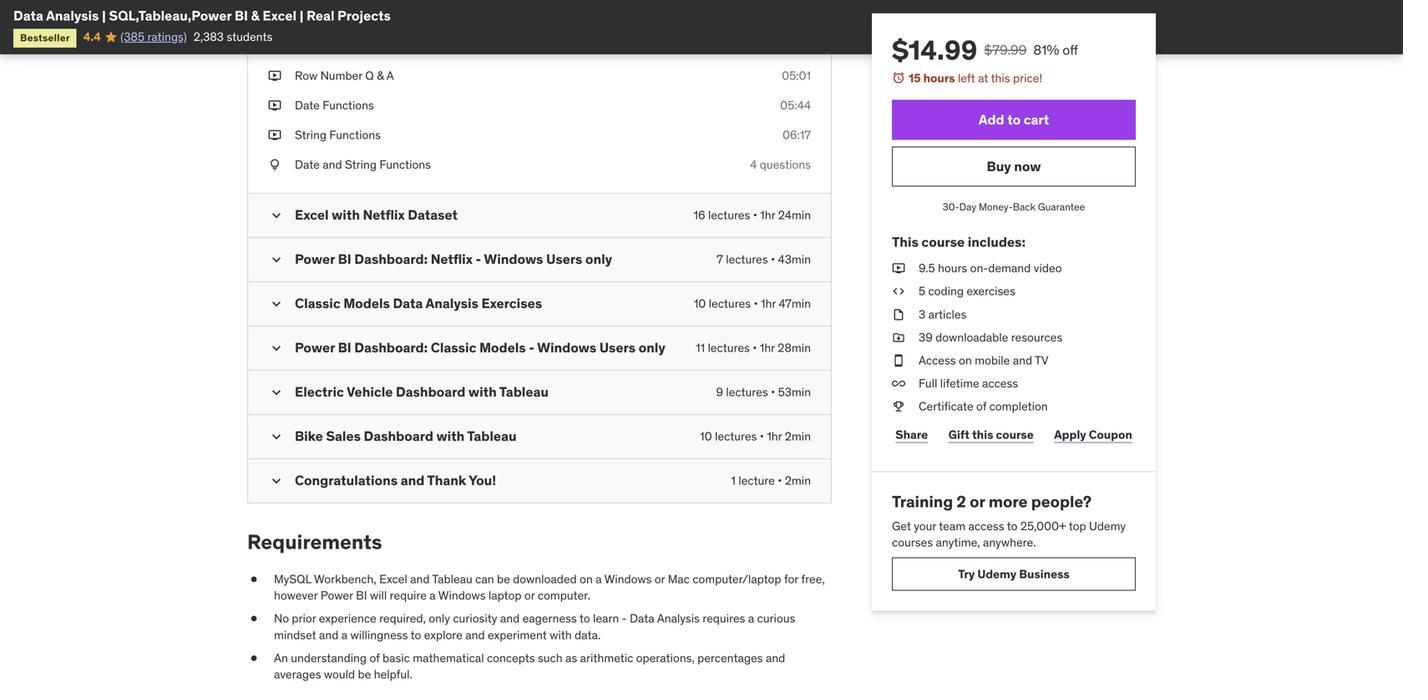 Task type: vqa. For each thing, say whether or not it's contained in the screenshot.


Task type: describe. For each thing, give the bounding box(es) containing it.
2,383
[[193, 29, 224, 44]]

get
[[892, 519, 911, 534]]

11
[[696, 341, 705, 356]]

81%
[[1034, 41, 1060, 58]]

30-
[[943, 201, 960, 214]]

training 2 or more people? get your team access to 25,000+ top udemy courses anytime, anywhere.
[[892, 492, 1126, 550]]

0 vertical spatial excel
[[263, 7, 297, 24]]

business
[[1019, 567, 1070, 582]]

power for power bi dashboard: netflix - windows users only
[[295, 251, 335, 268]]

small image for classic
[[268, 296, 285, 313]]

a up "learn" in the left of the page
[[596, 572, 602, 587]]

be inside an understanding of basic mathematical concepts such as arithmetic operations, percentages and averages would be helpful.
[[358, 667, 371, 682]]

demand
[[988, 261, 1031, 276]]

video
[[1034, 261, 1062, 276]]

operations,
[[636, 651, 695, 666]]

buy now button
[[892, 147, 1136, 187]]

real
[[307, 7, 335, 24]]

analysis inside 'no prior experience required, only curiosity and eagerness to learn - data analysis requires a curious mindset and a willingness to explore and experiment with data.'
[[657, 611, 700, 626]]

classic models data analysis exercises
[[295, 295, 542, 312]]

(385 ratings)
[[121, 29, 187, 44]]

row number q & a
[[295, 68, 394, 83]]

0 vertical spatial users
[[546, 251, 583, 268]]

10 lectures • 1hr 2min
[[700, 429, 811, 444]]

tableau for electric vehicle dashboard with tableau
[[499, 384, 549, 401]]

1 vertical spatial netflix
[[431, 251, 473, 268]]

congratulations and thank you!
[[295, 472, 496, 489]]

2,383 students
[[193, 29, 273, 44]]

small image for electric
[[268, 384, 285, 401]]

questions for 4 questions
[[760, 157, 811, 172]]

and inside mysql workbench, excel and tableau can be downloaded on a windows or mac computer/laptop for free, however power bi will require a windows laptop or computer.
[[410, 572, 430, 587]]

0 horizontal spatial string
[[295, 127, 327, 142]]

28min
[[778, 341, 811, 356]]

buy now
[[987, 158, 1041, 175]]

9.5 hours on-demand video
[[919, 261, 1062, 276]]

1 | from the left
[[102, 7, 106, 24]]

prior
[[292, 611, 316, 626]]

buy
[[987, 158, 1011, 175]]

53min
[[778, 385, 811, 400]]

lectures for power bi dashboard: netflix - windows users only
[[726, 252, 768, 267]]

concepts
[[487, 651, 535, 666]]

certificate
[[919, 399, 974, 414]]

a down experience
[[341, 628, 348, 643]]

bi down excel with netflix dataset
[[338, 251, 351, 268]]

16 lectures • 1hr 24min
[[694, 208, 811, 223]]

no prior experience required, only curiosity and eagerness to learn - data analysis requires a curious mindset and a willingness to explore and experiment with data.
[[274, 611, 796, 643]]

this course includes:
[[892, 233, 1026, 251]]

11 lectures • 1hr 28min
[[696, 341, 811, 356]]

lectures for electric vehicle dashboard with tableau
[[726, 385, 768, 400]]

dashboard: for classic
[[354, 339, 428, 356]]

left
[[958, 71, 976, 86]]

10 for tableau
[[700, 429, 712, 444]]

team
[[939, 519, 966, 534]]

1 horizontal spatial only
[[586, 251, 612, 268]]

$79.99
[[984, 41, 1027, 58]]

money-
[[979, 201, 1013, 214]]

dashboard for vehicle
[[396, 384, 466, 401]]

• for power bi dashboard: netflix - windows users only
[[771, 252, 775, 267]]

and left tv
[[1013, 353, 1033, 368]]

05:01
[[782, 68, 811, 83]]

curiosity
[[453, 611, 497, 626]]

willingness
[[350, 628, 408, 643]]

to down required, at the left bottom
[[411, 628, 421, 643]]

mathematical
[[413, 651, 484, 666]]

lectures for excel with netflix dataset
[[708, 208, 750, 223]]

electric
[[295, 384, 344, 401]]

2 horizontal spatial &
[[377, 68, 384, 83]]

9
[[716, 385, 723, 400]]

a right require
[[430, 588, 436, 603]]

to inside training 2 or more people? get your team access to 25,000+ top udemy courses anytime, anywhere.
[[1007, 519, 1018, 534]]

16
[[694, 208, 706, 223]]

1hr for tableau
[[767, 429, 782, 444]]

on inside mysql workbench, excel and tableau can be downloaded on a windows or mac computer/laptop for free, however power bi will require a windows laptop or computer.
[[580, 572, 593, 587]]

power inside mysql workbench, excel and tableau can be downloaded on a windows or mac computer/laptop for free, however power bi will require a windows laptop or computer.
[[321, 588, 353, 603]]

43min
[[778, 252, 811, 267]]

coding
[[929, 284, 964, 299]]

0 vertical spatial access
[[982, 376, 1018, 391]]

1 horizontal spatial course
[[996, 427, 1034, 442]]

lag
[[333, 8, 353, 24]]

1 vertical spatial excel
[[295, 207, 329, 224]]

small image for excel
[[268, 207, 285, 224]]

3 for 3 articles
[[919, 307, 926, 322]]

lecture
[[739, 473, 775, 488]]

9 lectures • 53min
[[716, 385, 811, 400]]

computer.
[[538, 588, 590, 603]]

required,
[[379, 611, 426, 626]]

or inside training 2 or more people? get your team access to 25,000+ top udemy courses anytime, anywhere.
[[970, 492, 985, 512]]

hours for 9.5
[[938, 261, 968, 276]]

0 horizontal spatial &
[[251, 7, 260, 24]]

power bi dashboard: netflix - windows users only
[[295, 251, 612, 268]]

gift this course
[[949, 427, 1034, 442]]

• for classic models data analysis exercises
[[754, 296, 758, 311]]

exercises
[[967, 284, 1016, 299]]

electric vehicle dashboard with tableau
[[295, 384, 549, 401]]

1 horizontal spatial -
[[529, 339, 535, 356]]

4 questions
[[750, 157, 811, 172]]

a left curious
[[748, 611, 754, 626]]

15
[[909, 71, 921, 86]]

mysql
[[274, 572, 312, 587]]

2
[[957, 492, 966, 512]]

data.
[[575, 628, 601, 643]]

on-
[[970, 261, 988, 276]]

1hr left 24min
[[760, 208, 775, 223]]

string functions
[[295, 127, 381, 142]]

with up the thank
[[437, 428, 465, 445]]

1 vertical spatial data
[[393, 295, 423, 312]]

5 coding exercises
[[919, 284, 1016, 299]]

1 vertical spatial models
[[479, 339, 526, 356]]

share
[[896, 427, 928, 442]]

vehicle
[[347, 384, 393, 401]]

experiment
[[488, 628, 547, 643]]

dashboard for sales
[[364, 428, 434, 445]]

lead & lag
[[295, 8, 353, 24]]

date for date and string functions
[[295, 157, 320, 172]]

and up experiment
[[500, 611, 520, 626]]

dashboard: for netflix
[[354, 251, 428, 268]]

includes:
[[968, 233, 1026, 251]]

try udemy business
[[958, 567, 1070, 582]]

3 articles
[[919, 307, 967, 322]]

functions for date functions
[[323, 98, 374, 113]]

to up the data.
[[580, 611, 590, 626]]

10 for exercises
[[694, 296, 706, 311]]

functions for string functions
[[329, 127, 381, 142]]

and left the thank
[[401, 472, 425, 489]]

0 horizontal spatial classic
[[295, 295, 341, 312]]

add to cart button
[[892, 100, 1136, 140]]

0 horizontal spatial data
[[13, 7, 43, 24]]

bi up "vehicle"
[[338, 339, 351, 356]]

excel with netflix dataset
[[295, 207, 458, 224]]

1 horizontal spatial classic
[[431, 339, 477, 356]]

add to cart
[[979, 111, 1049, 128]]

apply coupon button
[[1051, 418, 1136, 452]]

lead
[[295, 8, 321, 24]]

xsmall image for access on mobile and tv
[[892, 353, 906, 369]]

lifetime
[[940, 376, 980, 391]]

small image for bike
[[268, 429, 285, 445]]

1hr for exercises
[[761, 296, 776, 311]]

0 horizontal spatial analysis
[[46, 7, 99, 24]]

0 vertical spatial -
[[476, 251, 481, 268]]

and inside an understanding of basic mathematical concepts such as arithmetic operations, percentages and averages would be helpful.
[[766, 651, 785, 666]]

apply coupon
[[1055, 427, 1133, 442]]

and up the "q"
[[369, 38, 388, 53]]



Task type: locate. For each thing, give the bounding box(es) containing it.
5
[[919, 284, 926, 299]]

xsmall image for 39 downloadable resources
[[892, 329, 906, 346]]

1 horizontal spatial netflix
[[431, 251, 473, 268]]

alarm image
[[892, 71, 906, 84]]

| left real
[[300, 7, 304, 24]]

& up students
[[251, 7, 260, 24]]

0 vertical spatial only
[[586, 251, 612, 268]]

windows up "learn" in the left of the page
[[604, 572, 652, 587]]

1 vertical spatial or
[[655, 572, 665, 587]]

• for excel with netflix dataset
[[753, 208, 758, 223]]

questions right 4
[[760, 157, 811, 172]]

lectures right 9
[[726, 385, 768, 400]]

congratulations
[[295, 472, 398, 489]]

access down mobile
[[982, 376, 1018, 391]]

or down downloaded
[[525, 588, 535, 603]]

anywhere.
[[983, 535, 1036, 550]]

1 vertical spatial course
[[996, 427, 1034, 442]]

0 vertical spatial course
[[922, 233, 965, 251]]

• for power bi dashboard: classic models - windows users only
[[753, 341, 757, 356]]

1 vertical spatial 2min
[[785, 473, 811, 488]]

questions
[[760, 38, 811, 53], [760, 157, 811, 172]]

xsmall image for certificate of completion
[[892, 399, 906, 415]]

or left mac at bottom
[[655, 572, 665, 587]]

2 vertical spatial tableau
[[432, 572, 473, 587]]

1 horizontal spatial of
[[977, 399, 987, 414]]

be up 'laptop'
[[497, 572, 510, 587]]

of inside an understanding of basic mathematical concepts such as arithmetic operations, percentages and averages would be helpful.
[[370, 651, 380, 666]]

and
[[369, 38, 388, 53], [323, 157, 342, 172], [1013, 353, 1033, 368], [401, 472, 425, 489], [410, 572, 430, 587], [500, 611, 520, 626], [319, 628, 339, 643], [465, 628, 485, 643], [766, 651, 785, 666]]

1 horizontal spatial string
[[345, 157, 377, 172]]

0 horizontal spatial netflix
[[363, 207, 405, 224]]

2 horizontal spatial -
[[622, 611, 627, 626]]

1 horizontal spatial or
[[655, 572, 665, 587]]

dataset
[[408, 207, 458, 224]]

a
[[596, 572, 602, 587], [430, 588, 436, 603], [748, 611, 754, 626], [341, 628, 348, 643]]

2 vertical spatial data
[[630, 611, 655, 626]]

to up anywhere.
[[1007, 519, 1018, 534]]

0 vertical spatial data
[[13, 7, 43, 24]]

3
[[750, 38, 757, 53], [919, 307, 926, 322]]

date for date functions
[[295, 98, 320, 113]]

with down 'eagerness'
[[550, 628, 572, 643]]

only inside 'no prior experience required, only curiosity and eagerness to learn - data analysis requires a curious mindset and a willingness to explore and experiment with data.'
[[429, 611, 450, 626]]

data up "bestseller"
[[13, 7, 43, 24]]

1hr for models
[[760, 341, 775, 356]]

1 vertical spatial analysis
[[426, 295, 479, 312]]

lectures
[[708, 208, 750, 223], [726, 252, 768, 267], [709, 296, 751, 311], [708, 341, 750, 356], [726, 385, 768, 400], [715, 429, 757, 444]]

bestseller
[[20, 31, 70, 44]]

bi
[[235, 7, 248, 24], [338, 251, 351, 268], [338, 339, 351, 356], [356, 588, 367, 603]]

lectures for classic models data analysis exercises
[[709, 296, 751, 311]]

hours right 15
[[924, 71, 955, 86]]

functions
[[323, 98, 374, 113], [329, 127, 381, 142], [380, 157, 431, 172]]

30-day money-back guarantee
[[943, 201, 1085, 214]]

0 horizontal spatial users
[[546, 251, 583, 268]]

2 vertical spatial only
[[429, 611, 450, 626]]

| left sql,tableau,power
[[102, 7, 106, 24]]

0 vertical spatial netflix
[[363, 207, 405, 224]]

percentages
[[698, 651, 763, 666]]

access up anywhere.
[[969, 519, 1005, 534]]

for
[[784, 572, 799, 587]]

1 horizontal spatial udemy
[[1089, 519, 1126, 534]]

1 vertical spatial hours
[[938, 261, 968, 276]]

power down workbench,
[[321, 588, 353, 603]]

&
[[251, 7, 260, 24], [323, 8, 331, 24], [377, 68, 384, 83]]

people?
[[1032, 492, 1092, 512]]

be right the would
[[358, 667, 371, 682]]

7 lectures • 43min
[[717, 252, 811, 267]]

power down excel with netflix dataset
[[295, 251, 335, 268]]

1 horizontal spatial be
[[497, 572, 510, 587]]

tableau up you!
[[467, 428, 517, 445]]

more
[[989, 492, 1028, 512]]

date down row
[[295, 98, 320, 113]]

25,000+
[[1021, 519, 1067, 534]]

4
[[750, 157, 757, 172]]

or right 2
[[970, 492, 985, 512]]

data inside 'no prior experience required, only curiosity and eagerness to learn - data analysis requires a curious mindset and a willingness to explore and experiment with data.'
[[630, 611, 655, 626]]

experience
[[319, 611, 377, 626]]

lectures right 11
[[708, 341, 750, 356]]

1 questions from the top
[[760, 38, 811, 53]]

1 vertical spatial only
[[639, 339, 666, 356]]

hours
[[924, 71, 955, 86], [938, 261, 968, 276]]

your
[[914, 519, 937, 534]]

0 vertical spatial small image
[[268, 296, 285, 313]]

0 vertical spatial questions
[[760, 38, 811, 53]]

• for congratulations and thank you!
[[778, 473, 782, 488]]

explore
[[424, 628, 463, 643]]

xsmall image for no prior experience required, only curiosity and eagerness to learn - data analysis requires a curious mindset and a willingness to explore and experiment with data.
[[247, 611, 261, 627]]

small image for congratulations
[[268, 473, 285, 490]]

small image for power
[[268, 252, 285, 268]]

2min right lecture
[[785, 473, 811, 488]]

1 vertical spatial tableau
[[467, 428, 517, 445]]

1 vertical spatial functions
[[329, 127, 381, 142]]

1 dashboard: from the top
[[354, 251, 428, 268]]

training
[[892, 492, 953, 512]]

1 horizontal spatial 3
[[919, 307, 926, 322]]

1 small image from the top
[[268, 207, 285, 224]]

1 horizontal spatial on
[[959, 353, 972, 368]]

0 vertical spatial functions
[[323, 98, 374, 113]]

• left 47min
[[754, 296, 758, 311]]

workbench,
[[314, 572, 377, 587]]

1 2min from the top
[[785, 429, 811, 444]]

string down string functions
[[345, 157, 377, 172]]

to inside add to cart button
[[1008, 111, 1021, 128]]

1 date from the top
[[295, 98, 320, 113]]

24min
[[778, 208, 811, 223]]

0 horizontal spatial of
[[370, 651, 380, 666]]

• left 24min
[[753, 208, 758, 223]]

1 vertical spatial udemy
[[978, 567, 1017, 582]]

0 vertical spatial dashboard
[[396, 384, 466, 401]]

$14.99
[[892, 33, 978, 67]]

udemy inside training 2 or more people? get your team access to 25,000+ top udemy courses anytime, anywhere.
[[1089, 519, 1126, 534]]

dashboard up congratulations and thank you! at the left of the page
[[364, 428, 434, 445]]

lectures for bike sales dashboard with tableau
[[715, 429, 757, 444]]

analysis down power bi dashboard: netflix - windows users only
[[426, 295, 479, 312]]

excel up require
[[379, 572, 407, 587]]

1 vertical spatial this
[[972, 427, 994, 442]]

1 vertical spatial 3
[[919, 307, 926, 322]]

0 vertical spatial dashboard:
[[354, 251, 428, 268]]

to left cart on the top
[[1008, 111, 1021, 128]]

analysis up the 4.4
[[46, 7, 99, 24]]

with down power bi dashboard: classic models - windows users only
[[469, 384, 497, 401]]

on up full lifetime access on the right
[[959, 353, 972, 368]]

2 2min from the top
[[785, 473, 811, 488]]

course
[[922, 233, 965, 251], [996, 427, 1034, 442]]

- inside 'no prior experience required, only curiosity and eagerness to learn - data analysis requires a curious mindset and a willingness to explore and experiment with data.'
[[622, 611, 627, 626]]

0 vertical spatial or
[[970, 492, 985, 512]]

q
[[365, 68, 374, 83]]

sales
[[326, 428, 361, 445]]

0 vertical spatial be
[[497, 572, 510, 587]]

access
[[982, 376, 1018, 391], [969, 519, 1005, 534]]

2 vertical spatial excel
[[379, 572, 407, 587]]

course down completion
[[996, 427, 1034, 442]]

2 questions from the top
[[760, 157, 811, 172]]

• left 53min
[[771, 385, 775, 400]]

06:17
[[783, 127, 811, 142]]

functions up date and string functions at left top
[[329, 127, 381, 142]]

xsmall image for mysql workbench, excel and tableau can be downloaded on a windows or mac computer/laptop for free, however power bi will require a windows laptop or computer.
[[247, 571, 261, 588]]

power up electric
[[295, 339, 335, 356]]

an
[[274, 651, 288, 666]]

lectures for power bi dashboard: classic models - windows users only
[[708, 341, 750, 356]]

0 horizontal spatial be
[[358, 667, 371, 682]]

0 horizontal spatial models
[[344, 295, 390, 312]]

excel down date and string functions at left top
[[295, 207, 329, 224]]

and down string functions
[[323, 157, 342, 172]]

- down exercises
[[529, 339, 535, 356]]

windows up exercises
[[484, 251, 543, 268]]

eagerness
[[523, 611, 577, 626]]

1 horizontal spatial users
[[600, 339, 636, 356]]

0 vertical spatial hours
[[924, 71, 955, 86]]

1 small image from the top
[[268, 296, 285, 313]]

windows down exercises
[[537, 339, 597, 356]]

10 lectures • 1hr 47min
[[694, 296, 811, 311]]

on up 'computer.'
[[580, 572, 593, 587]]

2 vertical spatial -
[[622, 611, 627, 626]]

2 vertical spatial power
[[321, 588, 353, 603]]

3 small image from the top
[[268, 384, 285, 401]]

downloaded
[[513, 572, 577, 587]]

2 | from the left
[[300, 7, 304, 24]]

0 horizontal spatial course
[[922, 233, 965, 251]]

1 horizontal spatial &
[[323, 8, 331, 24]]

questions for 3 questions
[[760, 38, 811, 53]]

xsmall image
[[268, 8, 282, 24], [268, 38, 282, 54], [268, 127, 282, 143], [892, 283, 906, 300], [892, 306, 906, 323], [892, 376, 906, 392], [247, 650, 261, 667]]

udemy
[[1089, 519, 1126, 534], [978, 567, 1017, 582]]

2 vertical spatial or
[[525, 588, 535, 603]]

1 vertical spatial string
[[345, 157, 377, 172]]

0 vertical spatial 3
[[750, 38, 757, 53]]

with inside 'no prior experience required, only curiosity and eagerness to learn - data analysis requires a curious mindset and a willingness to explore and experiment with data.'
[[550, 628, 572, 643]]

tv
[[1035, 353, 1049, 368]]

power for power bi dashboard: classic models - windows users only
[[295, 339, 335, 356]]

& left a
[[377, 68, 384, 83]]

39 downloadable resources
[[919, 330, 1063, 345]]

0 vertical spatial on
[[959, 353, 972, 368]]

2 small image from the top
[[268, 252, 285, 268]]

on
[[959, 353, 972, 368], [580, 572, 593, 587]]

0 vertical spatial udemy
[[1089, 519, 1126, 534]]

1 vertical spatial -
[[529, 339, 535, 356]]

and up understanding
[[319, 628, 339, 643]]

47min
[[779, 296, 811, 311]]

|
[[102, 7, 106, 24], [300, 7, 304, 24]]

data right "learn" in the left of the page
[[630, 611, 655, 626]]

lectures down 7
[[709, 296, 751, 311]]

row_number
[[295, 38, 366, 53]]

0 vertical spatial date
[[295, 98, 320, 113]]

coupon
[[1089, 427, 1133, 442]]

date down string functions
[[295, 157, 320, 172]]

(385
[[121, 29, 145, 44]]

0 horizontal spatial -
[[476, 251, 481, 268]]

3 for 3 questions
[[750, 38, 757, 53]]

tableau for mysql workbench, excel and tableau can be downloaded on a windows or mac computer/laptop for free, however power bi will require a windows laptop or computer.
[[432, 572, 473, 587]]

ratings)
[[147, 29, 187, 44]]

• for electric vehicle dashboard with tableau
[[771, 385, 775, 400]]

number
[[320, 68, 363, 83]]

1 vertical spatial power
[[295, 339, 335, 356]]

• right lecture
[[778, 473, 782, 488]]

with down date and string functions at left top
[[332, 207, 360, 224]]

0 horizontal spatial or
[[525, 588, 535, 603]]

1hr left 28min
[[760, 341, 775, 356]]

users
[[546, 251, 583, 268], [600, 339, 636, 356]]

2 dashboard: from the top
[[354, 339, 428, 356]]

price!
[[1013, 71, 1043, 86]]

xsmall image for 9.5 hours on-demand video
[[892, 260, 906, 277]]

top
[[1069, 519, 1087, 534]]

will
[[370, 588, 387, 603]]

this right the at
[[991, 71, 1011, 86]]

small image
[[268, 207, 285, 224], [268, 252, 285, 268], [268, 384, 285, 401], [268, 429, 285, 445], [268, 473, 285, 490]]

2min
[[785, 429, 811, 444], [785, 473, 811, 488]]

be inside mysql workbench, excel and tableau can be downloaded on a windows or mac computer/laptop for free, however power bi will require a windows laptop or computer.
[[497, 572, 510, 587]]

1 vertical spatial on
[[580, 572, 593, 587]]

small image
[[268, 296, 285, 313], [268, 340, 285, 357]]

udemy right try
[[978, 567, 1017, 582]]

1 vertical spatial access
[[969, 519, 1005, 534]]

1 lecture • 2min
[[731, 473, 811, 488]]

dashboard: up "vehicle"
[[354, 339, 428, 356]]

row
[[295, 68, 318, 83]]

date functions
[[295, 98, 374, 113]]

1 vertical spatial dashboard:
[[354, 339, 428, 356]]

data
[[13, 7, 43, 24], [393, 295, 423, 312], [630, 611, 655, 626]]

power
[[295, 251, 335, 268], [295, 339, 335, 356], [321, 588, 353, 603]]

2 small image from the top
[[268, 340, 285, 357]]

1 horizontal spatial models
[[479, 339, 526, 356]]

would
[[324, 667, 355, 682]]

exercises
[[482, 295, 542, 312]]

• for bike sales dashboard with tableau
[[760, 429, 764, 444]]

1 horizontal spatial analysis
[[426, 295, 479, 312]]

require
[[390, 588, 427, 603]]

0 vertical spatial analysis
[[46, 7, 99, 24]]

2 vertical spatial analysis
[[657, 611, 700, 626]]

- right "learn" in the left of the page
[[622, 611, 627, 626]]

mobile
[[975, 353, 1010, 368]]

bi up students
[[235, 7, 248, 24]]

0 vertical spatial 2min
[[785, 429, 811, 444]]

$14.99 $79.99 81% off
[[892, 33, 1078, 67]]

0 horizontal spatial |
[[102, 7, 106, 24]]

1 vertical spatial of
[[370, 651, 380, 666]]

• left 28min
[[753, 341, 757, 356]]

5 small image from the top
[[268, 473, 285, 490]]

tableau left can
[[432, 572, 473, 587]]

functions down row number q & a
[[323, 98, 374, 113]]

& left the lag
[[323, 8, 331, 24]]

students
[[227, 29, 273, 44]]

1 vertical spatial small image
[[268, 340, 285, 357]]

2 horizontal spatial only
[[639, 339, 666, 356]]

averages
[[274, 667, 321, 682]]

2 horizontal spatial analysis
[[657, 611, 700, 626]]

• left 43min
[[771, 252, 775, 267]]

0 horizontal spatial udemy
[[978, 567, 1017, 582]]

2min down 53min
[[785, 429, 811, 444]]

4 small image from the top
[[268, 429, 285, 445]]

course up 9.5
[[922, 233, 965, 251]]

1 vertical spatial classic
[[431, 339, 477, 356]]

1hr up 1 lecture • 2min
[[767, 429, 782, 444]]

access inside training 2 or more people? get your team access to 25,000+ top udemy courses anytime, anywhere.
[[969, 519, 1005, 534]]

back
[[1013, 201, 1036, 214]]

dashboard up bike sales dashboard with tableau
[[396, 384, 466, 401]]

string down date functions
[[295, 127, 327, 142]]

resources
[[1011, 330, 1063, 345]]

such
[[538, 651, 563, 666]]

0 vertical spatial string
[[295, 127, 327, 142]]

this
[[991, 71, 1011, 86], [972, 427, 994, 442]]

udemy right top
[[1089, 519, 1126, 534]]

1 horizontal spatial data
[[393, 295, 423, 312]]

hours up coding
[[938, 261, 968, 276]]

this right gift
[[972, 427, 994, 442]]

of down full lifetime access on the right
[[977, 399, 987, 414]]

guarantee
[[1038, 201, 1085, 214]]

2 horizontal spatial data
[[630, 611, 655, 626]]

9.5
[[919, 261, 935, 276]]

netflix
[[363, 207, 405, 224], [431, 251, 473, 268]]

• down 9 lectures • 53min
[[760, 429, 764, 444]]

learn
[[593, 611, 619, 626]]

windows
[[484, 251, 543, 268], [537, 339, 597, 356], [604, 572, 652, 587], [438, 588, 486, 603]]

lectures up 1
[[715, 429, 757, 444]]

of left basic
[[370, 651, 380, 666]]

tableau inside mysql workbench, excel and tableau can be downloaded on a windows or mac computer/laptop for free, however power bi will require a windows laptop or computer.
[[432, 572, 473, 587]]

1 vertical spatial 10
[[700, 429, 712, 444]]

xsmall image
[[268, 68, 282, 84], [268, 97, 282, 114], [268, 157, 282, 173], [892, 260, 906, 277], [892, 329, 906, 346], [892, 353, 906, 369], [892, 399, 906, 415], [247, 571, 261, 588], [247, 611, 261, 627]]

tableau for bike sales dashboard with tableau
[[467, 428, 517, 445]]

windows up curiosity
[[438, 588, 486, 603]]

bi left will
[[356, 588, 367, 603]]

hours for 15
[[924, 71, 955, 86]]

0 vertical spatial tableau
[[499, 384, 549, 401]]

1 vertical spatial date
[[295, 157, 320, 172]]

0 vertical spatial of
[[977, 399, 987, 414]]

0 vertical spatial power
[[295, 251, 335, 268]]

can
[[475, 572, 494, 587]]

1 vertical spatial be
[[358, 667, 371, 682]]

0 vertical spatial classic
[[295, 295, 341, 312]]

small image for power
[[268, 340, 285, 357]]

1hr left 47min
[[761, 296, 776, 311]]

2 horizontal spatial or
[[970, 492, 985, 512]]

at
[[978, 71, 989, 86]]

bi inside mysql workbench, excel and tableau can be downloaded on a windows or mac computer/laptop for free, however power bi will require a windows laptop or computer.
[[356, 588, 367, 603]]

1 vertical spatial dashboard
[[364, 428, 434, 445]]

excel
[[263, 7, 297, 24], [295, 207, 329, 224], [379, 572, 407, 587]]

bike sales dashboard with tableau
[[295, 428, 517, 445]]

functions up dataset
[[380, 157, 431, 172]]

05:44
[[780, 98, 811, 113]]

netflix down dataset
[[431, 251, 473, 268]]

tableau down power bi dashboard: classic models - windows users only
[[499, 384, 549, 401]]

1 horizontal spatial |
[[300, 7, 304, 24]]

and down curious
[[766, 651, 785, 666]]

laptop
[[489, 588, 522, 603]]

netflix left dataset
[[363, 207, 405, 224]]

- up 'classic models data analysis exercises'
[[476, 251, 481, 268]]

gift
[[949, 427, 970, 442]]

lead/lag
[[391, 38, 442, 53]]

questions up 05:01
[[760, 38, 811, 53]]

0 horizontal spatial 3
[[750, 38, 757, 53]]

0 vertical spatial this
[[991, 71, 1011, 86]]

7
[[717, 252, 723, 267]]

and down curiosity
[[465, 628, 485, 643]]

and up require
[[410, 572, 430, 587]]

lectures right 7
[[726, 252, 768, 267]]

requires
[[703, 611, 746, 626]]

excel inside mysql workbench, excel and tableau can be downloaded on a windows or mac computer/laptop for free, however power bi will require a windows laptop or computer.
[[379, 572, 407, 587]]

dashboard: down excel with netflix dataset
[[354, 251, 428, 268]]

2 vertical spatial functions
[[380, 157, 431, 172]]

2 date from the top
[[295, 157, 320, 172]]



